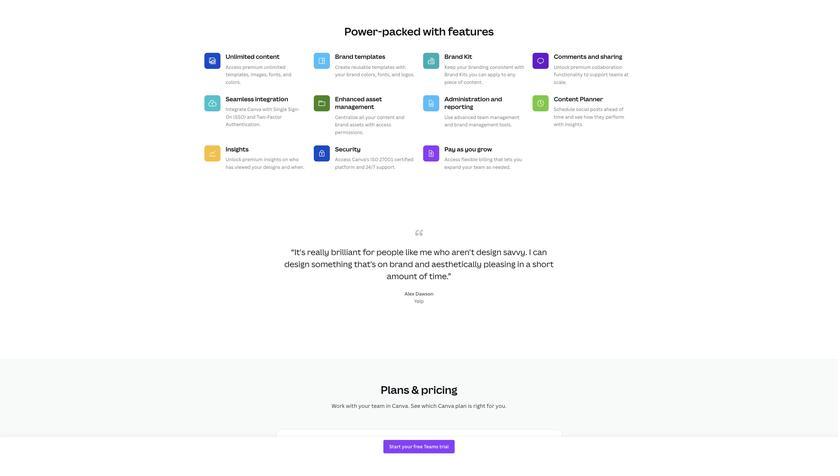 Task type: vqa. For each thing, say whether or not it's contained in the screenshot.


Task type: describe. For each thing, give the bounding box(es) containing it.
a
[[526, 259, 531, 270]]

you for grow
[[514, 156, 522, 163]]

your inside enhanced asset management centralize all your content and brand assets with access permissions.
[[366, 114, 376, 120]]

packed
[[382, 24, 421, 38]]

viewed
[[235, 164, 251, 170]]

lets
[[504, 156, 513, 163]]

team inside pay as you grow access flexible billing that lets you expand your team as needed.
[[474, 164, 485, 170]]

any
[[507, 71, 516, 78]]

authentication.
[[226, 121, 261, 128]]

that's
[[354, 259, 376, 270]]

can inside "it's really brilliant for people like me who aren't design­ savvy. i can design something that's on brand and aesthetically pleasing in a short amount of time."
[[533, 247, 547, 258]]

savvy.
[[503, 247, 527, 258]]

brand up piece
[[445, 71, 458, 78]]

piece
[[445, 79, 457, 85]]

and inside content planner schedule social posts ahead of time and see how they perform with insights.
[[565, 114, 574, 120]]

on inside "it's really brilliant for people like me who aren't design­ savvy. i can design something that's on brand and aesthetically pleasing in a short amount of time."
[[378, 259, 388, 270]]

on inside the insights unlock premium insights on who has viewed your designs and when.
[[282, 156, 288, 163]]

insights
[[264, 156, 281, 163]]

2 vertical spatial team
[[372, 403, 385, 410]]

teams
[[609, 71, 623, 78]]

with inside enhanced asset management centralize all your content and brand assets with access permissions.
[[365, 122, 375, 128]]

create
[[335, 64, 350, 70]]

and inside security access canva's iso 27001 certified platform and 24/7 support.
[[356, 164, 365, 170]]

pleasing
[[484, 259, 516, 270]]

with inside content planner schedule social posts ahead of time and see how they perform with insights.
[[554, 121, 564, 128]]

advanced
[[454, 114, 476, 120]]

schedule
[[554, 106, 575, 113]]

power-
[[344, 24, 382, 38]]

24/7
[[366, 164, 375, 170]]

features
[[448, 24, 494, 38]]

time."
[[429, 271, 451, 282]]

0 vertical spatial templates
[[355, 53, 385, 61]]

for inside "it's really brilliant for people like me who aren't design­ savvy. i can design something that's on brand and aesthetically pleasing in a short amount of time."
[[363, 247, 375, 258]]

brilliant
[[331, 247, 361, 258]]

has
[[226, 164, 234, 170]]

fonts, inside the unlimited content access premium unlimited templates, images, fonts, and colors.
[[269, 71, 282, 78]]

quotation mark image
[[415, 230, 423, 236]]

all
[[359, 114, 364, 120]]

fonts, inside brand templates create reusable templates with your brand colors, fonts, and logos.
[[378, 71, 391, 78]]

consistent
[[490, 64, 513, 70]]

time
[[554, 114, 564, 120]]

integrate
[[226, 106, 246, 113]]

design
[[284, 259, 310, 270]]

administration
[[445, 95, 490, 103]]

colors,
[[361, 71, 376, 78]]

in inside "it's really brilliant for people like me who aren't design­ savvy. i can design something that's on brand and aesthetically pleasing in a short amount of time."
[[517, 259, 524, 270]]

is
[[468, 403, 472, 410]]

&
[[411, 383, 419, 397]]

at
[[624, 71, 629, 78]]

sharing
[[601, 53, 622, 61]]

sign-
[[288, 106, 299, 113]]

comments and sharing unlock premium collaboration functionality to support teams at scale.
[[554, 53, 629, 85]]

like
[[406, 247, 418, 258]]

seamless integration integrate canva with single sign- on (sso) and two-factor authentication.
[[226, 95, 299, 128]]

content inside the unlimited content access premium unlimited templates, images, fonts, and colors.
[[256, 53, 280, 61]]

security access canva's iso 27001 certified platform and 24/7 support.
[[335, 145, 414, 170]]

premium inside the unlimited content access premium unlimited templates, images, fonts, and colors.
[[243, 64, 263, 70]]

unlock inside comments and sharing unlock premium collaboration functionality to support teams at scale.
[[554, 64, 569, 70]]

perform
[[606, 114, 624, 120]]

centralize
[[335, 114, 358, 120]]

brand templates create reusable templates with your brand colors, fonts, and logos.
[[335, 53, 415, 78]]

canva's
[[352, 156, 369, 163]]

flexible
[[461, 156, 478, 163]]

insights unlock premium insights on who has viewed your designs and when.
[[226, 145, 305, 170]]

i
[[529, 247, 531, 258]]

collaboration
[[592, 64, 622, 70]]

enhanced
[[335, 95, 365, 103]]

brand for brand kit
[[445, 53, 463, 61]]

access inside security access canva's iso 27001 certified platform and 24/7 support.
[[335, 156, 351, 163]]

functionality
[[554, 71, 583, 78]]

content.
[[464, 79, 483, 85]]

brand kit keep your branding consistent with brand kits you can apply to any piece of content.
[[445, 53, 524, 85]]

plans & pricing
[[381, 383, 457, 397]]

access inside pay as you grow access flexible billing that lets you expand your team as needed.
[[445, 156, 460, 163]]

with right work on the left of page
[[346, 403, 357, 410]]

when.
[[291, 164, 305, 170]]

canva.
[[392, 403, 410, 410]]

and inside enhanced asset management centralize all your content and brand assets with access permissions.
[[396, 114, 404, 120]]

social
[[576, 106, 589, 113]]

of inside "it's really brilliant for people like me who aren't design­ savvy. i can design something that's on brand and aesthetically pleasing in a short amount of time."
[[419, 271, 427, 282]]

design­
[[476, 247, 502, 258]]

1 vertical spatial management
[[490, 114, 520, 120]]

1 horizontal spatial canva
[[438, 403, 454, 410]]

billing
[[479, 156, 493, 163]]

you for your
[[469, 71, 477, 78]]

your inside pay as you grow access flexible billing that lets you expand your team as needed.
[[462, 164, 473, 170]]

1 horizontal spatial as
[[486, 164, 491, 170]]

1 vertical spatial you
[[465, 145, 476, 153]]

premium inside comments and sharing unlock premium collaboration functionality to support teams at scale.
[[571, 64, 591, 70]]

asset
[[366, 95, 382, 103]]

with right packed
[[423, 24, 446, 38]]

"it's really brilliant for people like me who aren't design­ savvy. i can design something that's on brand and aesthetically pleasing in a short amount of time."
[[284, 247, 554, 282]]

27001
[[380, 156, 393, 163]]

reporting
[[445, 103, 473, 111]]

with inside the seamless integration integrate canva with single sign- on (sso) and two-factor authentication.
[[262, 106, 272, 113]]

security
[[335, 145, 361, 153]]

yelp
[[414, 298, 424, 305]]

1 vertical spatial in
[[386, 403, 391, 410]]

pay as you grow access flexible billing that lets you expand your team as needed.
[[445, 145, 522, 170]]

content inside enhanced asset management centralize all your content and brand assets with access permissions.
[[377, 114, 395, 120]]

assets
[[350, 122, 364, 128]]

"it's
[[291, 247, 305, 258]]

work
[[332, 403, 345, 410]]

iso
[[370, 156, 378, 163]]

of inside brand kit keep your branding consistent with brand kits you can apply to any piece of content.
[[458, 79, 463, 85]]

single
[[273, 106, 287, 113]]

of inside content planner schedule social posts ahead of time and see how they perform with insights.
[[619, 106, 624, 113]]

premium inside the insights unlock premium insights on who has viewed your designs and when.
[[242, 156, 263, 163]]



Task type: locate. For each thing, give the bounding box(es) containing it.
on
[[226, 114, 232, 120]]

how
[[584, 114, 593, 120]]

your inside brand kit keep your branding consistent with brand kits you can apply to any piece of content.
[[457, 64, 467, 70]]

with right the assets
[[365, 122, 375, 128]]

with up the logos. at the top of page
[[396, 64, 406, 70]]

permissions.
[[335, 129, 364, 135]]

planner
[[580, 95, 603, 103]]

brand for brand templates
[[335, 53, 353, 61]]

access up platform
[[335, 156, 351, 163]]

content up unlimited
[[256, 53, 280, 61]]

unlock up functionality
[[554, 64, 569, 70]]

and inside "it's really brilliant for people like me who aren't design­ savvy. i can design something that's on brand and aesthetically pleasing in a short amount of time."
[[415, 259, 430, 270]]

templates
[[355, 53, 385, 61], [372, 64, 395, 70]]

0 horizontal spatial in
[[386, 403, 391, 410]]

your right viewed
[[252, 164, 262, 170]]

brand inside enhanced asset management centralize all your content and brand assets with access permissions.
[[335, 122, 349, 128]]

on down people
[[378, 259, 388, 270]]

brand inside "administration and reporting use advanced team management and brand management tools."
[[454, 122, 468, 128]]

reusable
[[351, 64, 371, 70]]

brand down advanced
[[454, 122, 468, 128]]

brand up keep
[[445, 53, 463, 61]]

0 vertical spatial unlock
[[554, 64, 569, 70]]

unlock up has
[[226, 156, 241, 163]]

to left support
[[584, 71, 589, 78]]

they
[[594, 114, 605, 120]]

pricing
[[421, 383, 457, 397]]

0 vertical spatial as
[[457, 145, 464, 153]]

1 horizontal spatial access
[[335, 156, 351, 163]]

branding
[[468, 64, 489, 70]]

0 horizontal spatial access
[[226, 64, 241, 70]]

your right all at the left
[[366, 114, 376, 120]]

needed.
[[492, 164, 511, 170]]

and
[[588, 53, 599, 61], [283, 71, 292, 78], [392, 71, 400, 78], [491, 95, 502, 103], [247, 114, 256, 120], [565, 114, 574, 120], [396, 114, 404, 120], [445, 122, 453, 128], [281, 164, 290, 170], [356, 164, 365, 170], [415, 259, 430, 270]]

of down the kits
[[458, 79, 463, 85]]

your down flexible
[[462, 164, 473, 170]]

with down 'time'
[[554, 121, 564, 128]]

1 vertical spatial on
[[378, 259, 388, 270]]

team left 'canva.'
[[372, 403, 385, 410]]

0 horizontal spatial unlock
[[226, 156, 241, 163]]

brand inside brand templates create reusable templates with your brand colors, fonts, and logos.
[[347, 71, 360, 78]]

1 horizontal spatial content
[[377, 114, 395, 120]]

premium up images,
[[243, 64, 263, 70]]

can inside brand kit keep your branding consistent with brand kits you can apply to any piece of content.
[[478, 71, 487, 78]]

1 vertical spatial canva
[[438, 403, 454, 410]]

you.
[[496, 403, 507, 410]]

1 vertical spatial templates
[[372, 64, 395, 70]]

0 vertical spatial content
[[256, 53, 280, 61]]

work with your team in canva. see which canva plan is right for you.
[[332, 403, 507, 410]]

right
[[473, 403, 485, 410]]

unlimited
[[264, 64, 286, 70]]

content
[[554, 95, 579, 103]]

dawson
[[415, 291, 434, 297]]

canva up two-
[[247, 106, 261, 113]]

of
[[458, 79, 463, 85], [619, 106, 624, 113], [419, 271, 427, 282]]

fonts, down unlimited
[[269, 71, 282, 78]]

1 vertical spatial team
[[474, 164, 485, 170]]

with inside brand kit keep your branding consistent with brand kits you can apply to any piece of content.
[[515, 64, 524, 70]]

with inside brand templates create reusable templates with your brand colors, fonts, and logos.
[[396, 64, 406, 70]]

in
[[517, 259, 524, 270], [386, 403, 391, 410]]

see
[[575, 114, 583, 120]]

access up templates,
[[226, 64, 241, 70]]

you
[[469, 71, 477, 78], [465, 145, 476, 153], [514, 156, 522, 163]]

enhanced asset management centralize all your content and brand assets with access permissions.
[[335, 95, 404, 135]]

brand
[[347, 71, 360, 78], [335, 122, 349, 128], [454, 122, 468, 128], [390, 259, 413, 270]]

can down branding
[[478, 71, 487, 78]]

brand up the create
[[335, 53, 353, 61]]

factor
[[267, 114, 282, 120]]

1 vertical spatial content
[[377, 114, 395, 120]]

canva inside the seamless integration integrate canva with single sign- on (sso) and two-factor authentication.
[[247, 106, 261, 113]]

posts
[[590, 106, 603, 113]]

in left the "a"
[[517, 259, 524, 270]]

grow
[[477, 145, 492, 153]]

of up the perform
[[619, 106, 624, 113]]

0 vertical spatial team
[[477, 114, 489, 120]]

short
[[532, 259, 554, 270]]

2 horizontal spatial access
[[445, 156, 460, 163]]

support
[[590, 71, 608, 78]]

management inside enhanced asset management centralize all your content and brand assets with access permissions.
[[335, 103, 374, 111]]

management down advanced
[[469, 122, 498, 128]]

0 horizontal spatial content
[[256, 53, 280, 61]]

1 horizontal spatial of
[[458, 79, 463, 85]]

0 vertical spatial who
[[289, 156, 299, 163]]

brand inside brand templates create reusable templates with your brand colors, fonts, and logos.
[[335, 53, 353, 61]]

people
[[377, 247, 404, 258]]

0 vertical spatial can
[[478, 71, 487, 78]]

1 vertical spatial who
[[434, 247, 450, 258]]

use
[[445, 114, 453, 120]]

to
[[501, 71, 506, 78], [584, 71, 589, 78]]

with up any
[[515, 64, 524, 70]]

team inside "administration and reporting use advanced team management and brand management tools."
[[477, 114, 489, 120]]

your down the create
[[335, 71, 345, 78]]

premium up viewed
[[242, 156, 263, 163]]

on right insights
[[282, 156, 288, 163]]

2 fonts, from the left
[[378, 71, 391, 78]]

comments
[[554, 53, 587, 61]]

0 horizontal spatial of
[[419, 271, 427, 282]]

0 horizontal spatial to
[[501, 71, 506, 78]]

templates up reusable
[[355, 53, 385, 61]]

your inside the insights unlock premium insights on who has viewed your designs and when.
[[252, 164, 262, 170]]

unlimited
[[226, 53, 255, 61]]

you up flexible
[[465, 145, 476, 153]]

0 horizontal spatial for
[[363, 247, 375, 258]]

colors.
[[226, 79, 241, 85]]

who right me
[[434, 247, 450, 258]]

management up all at the left
[[335, 103, 374, 111]]

management up "tools."
[[490, 114, 520, 120]]

2 horizontal spatial of
[[619, 106, 624, 113]]

with up two-
[[262, 106, 272, 113]]

1 vertical spatial as
[[486, 164, 491, 170]]

unlimited content access premium unlimited templates, images, fonts, and colors.
[[226, 53, 292, 85]]

apply
[[488, 71, 500, 78]]

2 vertical spatial management
[[469, 122, 498, 128]]

0 vertical spatial of
[[458, 79, 463, 85]]

amount
[[387, 271, 417, 282]]

fonts, right colors,
[[378, 71, 391, 78]]

seamless
[[226, 95, 254, 103]]

and inside brand templates create reusable templates with your brand colors, fonts, and logos.
[[392, 71, 400, 78]]

1 horizontal spatial fonts,
[[378, 71, 391, 78]]

alex
[[405, 291, 414, 297]]

aren't
[[452, 247, 475, 258]]

with
[[423, 24, 446, 38], [396, 64, 406, 70], [515, 64, 524, 70], [262, 106, 272, 113], [554, 121, 564, 128], [365, 122, 375, 128], [346, 403, 357, 410]]

1 to from the left
[[501, 71, 506, 78]]

designs
[[263, 164, 280, 170]]

0 vertical spatial you
[[469, 71, 477, 78]]

brand up the amount
[[390, 259, 413, 270]]

0 horizontal spatial who
[[289, 156, 299, 163]]

who inside "it's really brilliant for people like me who aren't design­ savvy. i can design something that's on brand and aesthetically pleasing in a short amount of time."
[[434, 247, 450, 258]]

your inside brand templates create reusable templates with your brand colors, fonts, and logos.
[[335, 71, 345, 78]]

unlock
[[554, 64, 569, 70], [226, 156, 241, 163]]

and inside the unlimited content access premium unlimited templates, images, fonts, and colors.
[[283, 71, 292, 78]]

you inside brand kit keep your branding consistent with brand kits you can apply to any piece of content.
[[469, 71, 477, 78]]

1 horizontal spatial to
[[584, 71, 589, 78]]

to inside comments and sharing unlock premium collaboration functionality to support teams at scale.
[[584, 71, 589, 78]]

0 horizontal spatial fonts,
[[269, 71, 282, 78]]

really
[[307, 247, 329, 258]]

expand
[[445, 164, 461, 170]]

two-
[[257, 114, 267, 120]]

1 horizontal spatial who
[[434, 247, 450, 258]]

ahead
[[604, 106, 618, 113]]

can right i
[[533, 247, 547, 258]]

0 vertical spatial management
[[335, 103, 374, 111]]

1 horizontal spatial in
[[517, 259, 524, 270]]

logos.
[[401, 71, 415, 78]]

access inside the unlimited content access premium unlimited templates, images, fonts, and colors.
[[226, 64, 241, 70]]

unlock inside the insights unlock premium insights on who has viewed your designs and when.
[[226, 156, 241, 163]]

0 vertical spatial canva
[[247, 106, 261, 113]]

you right lets
[[514, 156, 522, 163]]

to inside brand kit keep your branding consistent with brand kits you can apply to any piece of content.
[[501, 71, 506, 78]]

who inside the insights unlock premium insights on who has viewed your designs and when.
[[289, 156, 299, 163]]

certified
[[394, 156, 414, 163]]

0 vertical spatial for
[[363, 247, 375, 258]]

2 vertical spatial you
[[514, 156, 522, 163]]

plan
[[455, 403, 467, 410]]

0 horizontal spatial canva
[[247, 106, 261, 113]]

1 fonts, from the left
[[269, 71, 282, 78]]

0 vertical spatial in
[[517, 259, 524, 270]]

access up expand
[[445, 156, 460, 163]]

1 vertical spatial unlock
[[226, 156, 241, 163]]

team
[[477, 114, 489, 120], [474, 164, 485, 170], [372, 403, 385, 410]]

for up that's
[[363, 247, 375, 258]]

team right advanced
[[477, 114, 489, 120]]

access
[[376, 122, 391, 128]]

brand inside "it's really brilliant for people like me who aren't design­ savvy. i can design something that's on brand and aesthetically pleasing in a short amount of time."
[[390, 259, 413, 270]]

for left "you." on the right bottom
[[487, 403, 494, 410]]

alex dawson yelp
[[405, 291, 434, 305]]

content planner schedule social posts ahead of time and see how they perform with insights.
[[554, 95, 624, 128]]

insights.
[[565, 121, 583, 128]]

1 vertical spatial for
[[487, 403, 494, 410]]

in left 'canva.'
[[386, 403, 391, 410]]

see
[[411, 403, 420, 410]]

0 horizontal spatial as
[[457, 145, 464, 153]]

kits
[[459, 71, 468, 78]]

platform
[[335, 164, 355, 170]]

team down billing
[[474, 164, 485, 170]]

1 horizontal spatial unlock
[[554, 64, 569, 70]]

of left time."
[[419, 271, 427, 282]]

kit
[[464, 53, 472, 61]]

templates up colors,
[[372, 64, 395, 70]]

2 to from the left
[[584, 71, 589, 78]]

0 vertical spatial on
[[282, 156, 288, 163]]

as
[[457, 145, 464, 153], [486, 164, 491, 170]]

images,
[[251, 71, 268, 78]]

1 vertical spatial of
[[619, 106, 624, 113]]

your right work on the left of page
[[358, 403, 370, 410]]

1 horizontal spatial can
[[533, 247, 547, 258]]

scale.
[[554, 79, 567, 85]]

as down billing
[[486, 164, 491, 170]]

me
[[420, 247, 432, 258]]

and inside the insights unlock premium insights on who has viewed your designs and when.
[[281, 164, 290, 170]]

0 horizontal spatial on
[[282, 156, 288, 163]]

insights
[[226, 145, 249, 153]]

content up "access"
[[377, 114, 395, 120]]

your up the kits
[[457, 64, 467, 70]]

1 vertical spatial can
[[533, 247, 547, 258]]

1 horizontal spatial on
[[378, 259, 388, 270]]

as right pay
[[457, 145, 464, 153]]

which
[[422, 403, 437, 410]]

plans
[[381, 383, 409, 397]]

canva left plan
[[438, 403, 454, 410]]

brand down centralize
[[335, 122, 349, 128]]

who up when.
[[289, 156, 299, 163]]

brand down reusable
[[347, 71, 360, 78]]

1 horizontal spatial for
[[487, 403, 494, 410]]

to left any
[[501, 71, 506, 78]]

support.
[[376, 164, 396, 170]]

2 vertical spatial of
[[419, 271, 427, 282]]

0 horizontal spatial can
[[478, 71, 487, 78]]

and inside the seamless integration integrate canva with single sign- on (sso) and two-factor authentication.
[[247, 114, 256, 120]]

premium up functionality
[[571, 64, 591, 70]]

templates,
[[226, 71, 250, 78]]

and inside comments and sharing unlock premium collaboration functionality to support teams at scale.
[[588, 53, 599, 61]]

you up content.
[[469, 71, 477, 78]]



